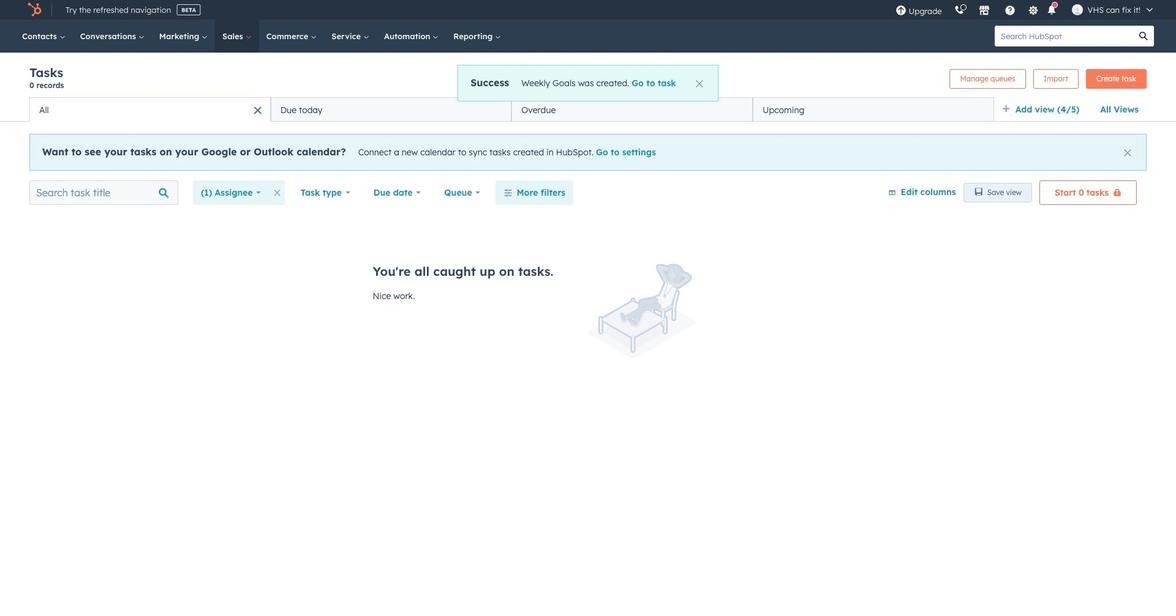 Task type: vqa. For each thing, say whether or not it's contained in the screenshot.
Cancel button
no



Task type: locate. For each thing, give the bounding box(es) containing it.
banner
[[29, 65, 1147, 97]]

0 vertical spatial alert
[[458, 65, 718, 102]]

0 vertical spatial close image
[[696, 80, 703, 88]]

alert
[[458, 65, 718, 102], [29, 134, 1147, 171]]

close image
[[696, 80, 703, 88], [1124, 149, 1131, 157]]

tab list
[[29, 97, 994, 122]]

0 horizontal spatial close image
[[696, 80, 703, 88]]

menu
[[889, 0, 1161, 20]]

1 horizontal spatial close image
[[1124, 149, 1131, 157]]

marketplaces image
[[979, 6, 990, 17]]

1 vertical spatial close image
[[1124, 149, 1131, 157]]



Task type: describe. For each thing, give the bounding box(es) containing it.
close image for topmost alert
[[696, 80, 703, 88]]

close image for bottom alert
[[1124, 149, 1131, 157]]

Search HubSpot search field
[[995, 26, 1133, 47]]

jer mill image
[[1072, 4, 1083, 15]]

Search task title search field
[[29, 181, 178, 205]]

1 vertical spatial alert
[[29, 134, 1147, 171]]



